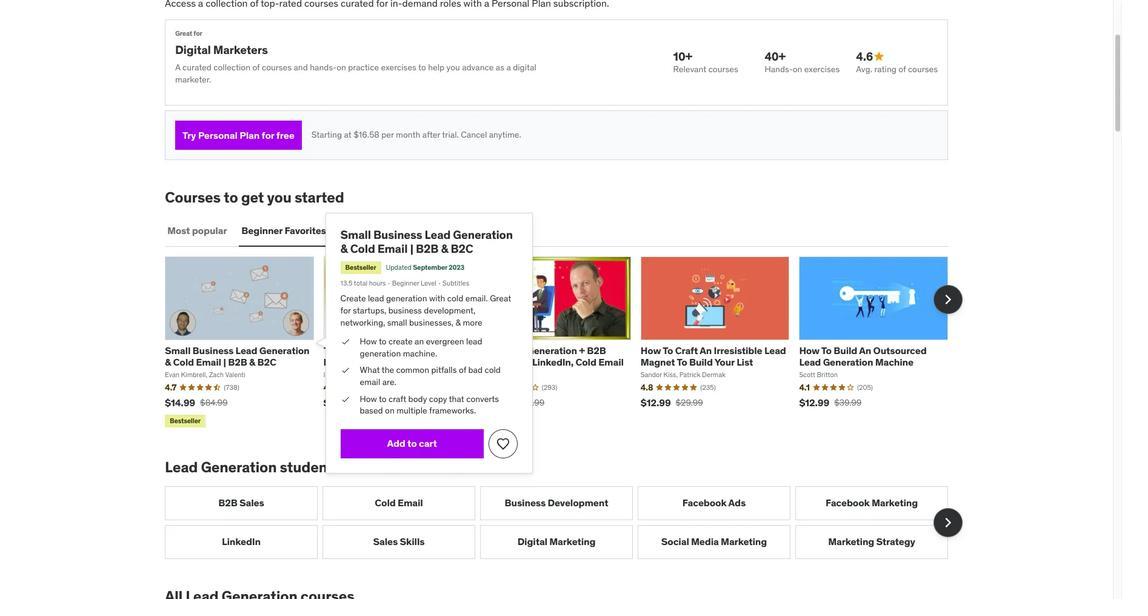 Task type: locate. For each thing, give the bounding box(es) containing it.
how inside how to craft body copy that converts based on multiple frameworks.
[[360, 393, 377, 404]]

2 vertical spatial for
[[341, 305, 351, 316]]

hands-
[[310, 62, 337, 73]]

cold inside small business lead generation & cold email | b2b & b2c evan kimbrell, zach valenti
[[173, 356, 194, 368]]

zach
[[209, 371, 224, 379]]

build left machine
[[834, 345, 858, 357]]

social media marketing link
[[638, 525, 791, 559]]

small business lead generation & cold email | b2b & b2c link
[[341, 227, 513, 256], [165, 345, 310, 368]]

& inside create lead generation with cold email. great for startups, business development, networking, small businesses, & more
[[456, 317, 461, 328]]

most popular
[[167, 225, 227, 237]]

0 vertical spatial beginner
[[242, 225, 283, 237]]

build inside how to craft an irresistible lead magnet to build your list
[[690, 356, 713, 368]]

small
[[341, 227, 371, 242], [165, 345, 191, 357]]

cold up "13.5 total hours"
[[350, 242, 375, 256]]

beginner favorites
[[242, 225, 326, 237]]

0 vertical spatial lead
[[368, 293, 384, 304]]

1 horizontal spatial sales
[[373, 536, 398, 548]]

cold email
[[375, 497, 423, 509]]

1 horizontal spatial exercises
[[805, 64, 840, 75]]

1 horizontal spatial digital
[[518, 536, 548, 548]]

xsmall image down networking,
[[341, 336, 350, 348]]

2 horizontal spatial courses
[[908, 64, 938, 75]]

exercises inside "40+ hands-on exercises"
[[805, 64, 840, 75]]

1 horizontal spatial of
[[459, 365, 466, 376]]

cold up kimbrell,
[[173, 356, 194, 368]]

0 vertical spatial cold
[[447, 293, 464, 304]]

0 horizontal spatial |
[[223, 356, 226, 368]]

for up digital marketers link
[[194, 29, 202, 38]]

$14.99 $84.99
[[165, 396, 228, 409]]

to inside button
[[408, 437, 417, 449]]

2 horizontal spatial business
[[505, 497, 546, 509]]

0 horizontal spatial digital
[[175, 42, 211, 57]]

1 vertical spatial |
[[223, 356, 226, 368]]

an for build
[[860, 345, 872, 357]]

generation inside the how to create an evergreen lead generation machine.
[[360, 348, 401, 359]]

an
[[415, 336, 424, 347]]

generation inside create lead generation with cold email. great for startups, business development, networking, small businesses, & more
[[386, 293, 427, 304]]

xsmall image
[[341, 336, 350, 348], [341, 365, 350, 377], [341, 393, 350, 405]]

1 horizontal spatial facebook
[[826, 497, 870, 509]]

generation up the
[[360, 348, 401, 359]]

for
[[194, 29, 202, 38], [262, 129, 274, 141], [341, 305, 351, 316]]

0 horizontal spatial you
[[267, 188, 292, 207]]

lead up startups,
[[368, 293, 384, 304]]

b2c for small business lead generation & cold email | b2b & b2c
[[451, 242, 473, 256]]

0 horizontal spatial for
[[194, 29, 202, 38]]

how for how to craft an irresistible lead magnet to build your list
[[641, 345, 661, 357]]

0 vertical spatial great
[[175, 29, 192, 38]]

738 reviews element
[[224, 383, 239, 392]]

what
[[360, 365, 380, 376]]

small business lead generation & cold email | b2b & b2c link for (738)
[[165, 345, 310, 368]]

business up "zach"
[[193, 345, 234, 357]]

facebook for facebook marketing
[[826, 497, 870, 509]]

1 vertical spatial b2c
[[257, 356, 276, 368]]

courses
[[165, 188, 221, 207]]

3 xsmall image from the top
[[341, 393, 350, 405]]

and
[[294, 62, 308, 73]]

great for digital marketers a curated collection of courses and hands-on practice exercises to help you advance as a digital marketer.
[[175, 29, 537, 85]]

great up a
[[175, 29, 192, 38]]

1 horizontal spatial on
[[385, 405, 395, 416]]

practice
[[348, 62, 379, 73]]

xsmall image left based
[[341, 393, 350, 405]]

1 xsmall image from the top
[[341, 336, 350, 348]]

business
[[389, 305, 422, 316]]

build left your
[[690, 356, 713, 368]]

1 horizontal spatial small business lead generation & cold email | b2b & b2c link
[[341, 227, 513, 256]]

great inside great for digital marketers a curated collection of courses and hands-on practice exercises to help you advance as a digital marketer.
[[175, 29, 192, 38]]

1 horizontal spatial you
[[447, 62, 460, 73]]

updated september 2023
[[386, 263, 465, 272]]

on right '40+'
[[793, 64, 803, 75]]

facebook left ads
[[683, 497, 727, 509]]

courses right rating
[[908, 64, 938, 75]]

b2c inside small business lead generation & cold email | b2b & b2c evan kimbrell, zach valenti
[[257, 356, 276, 368]]

business inside small business lead generation & cold email | b2b & b2c
[[374, 227, 422, 242]]

email up skills
[[398, 497, 423, 509]]

1 vertical spatial beginner
[[392, 279, 419, 287]]

that
[[449, 393, 464, 404]]

favorites
[[285, 225, 326, 237]]

bestseller down $14.99
[[170, 416, 201, 425]]

0 vertical spatial small
[[341, 227, 371, 242]]

b2b up valenti
[[228, 356, 247, 368]]

next image
[[939, 290, 958, 310]]

as
[[496, 62, 505, 73]]

collection
[[214, 62, 250, 73]]

to left create
[[379, 336, 387, 347]]

business up updated
[[374, 227, 422, 242]]

1 vertical spatial business
[[193, 345, 234, 357]]

0 vertical spatial generation
[[386, 293, 427, 304]]

0 horizontal spatial business
[[193, 345, 234, 357]]

an left machine
[[860, 345, 872, 357]]

small up evan
[[165, 345, 191, 357]]

facebook up marketing strategy on the right bottom
[[826, 497, 870, 509]]

lead inside how to craft an irresistible lead magnet to build your list
[[765, 345, 786, 357]]

b2b up linkedin
[[219, 497, 238, 509]]

facebook ads
[[683, 497, 746, 509]]

1 vertical spatial generation
[[360, 348, 401, 359]]

2023
[[449, 263, 465, 272]]

1 vertical spatial xsmall image
[[341, 365, 350, 377]]

courses left and at the top
[[262, 62, 292, 73]]

how for how to craft body copy that converts based on multiple frameworks.
[[360, 393, 377, 404]]

to inside the how to create an evergreen lead generation machine.
[[379, 336, 387, 347]]

lead down 'more'
[[466, 336, 483, 347]]

2 xsmall image from the top
[[341, 365, 350, 377]]

email up updated
[[378, 242, 408, 256]]

to inside how to build an outsourced lead generation machine
[[822, 345, 832, 357]]

bestseller up "total"
[[345, 263, 376, 272]]

cold right linkedin,
[[576, 356, 597, 368]]

digital up curated
[[175, 42, 211, 57]]

0 horizontal spatial small
[[165, 345, 191, 357]]

email up "zach"
[[196, 356, 221, 368]]

for inside great for digital marketers a curated collection of courses and hands-on practice exercises to help you advance as a digital marketer.
[[194, 29, 202, 38]]

0 horizontal spatial an
[[700, 345, 712, 357]]

0 horizontal spatial of
[[253, 62, 260, 73]]

to inside great for digital marketers a curated collection of courses and hands-on practice exercises to help you advance as a digital marketer.
[[418, 62, 426, 73]]

small business lead generation & cold email | b2b & b2c evan kimbrell, zach valenti
[[165, 345, 310, 379]]

digital inside great for digital marketers a curated collection of courses and hands-on practice exercises to help you advance as a digital marketer.
[[175, 42, 211, 57]]

0 horizontal spatial build
[[690, 356, 713, 368]]

1 vertical spatial cold
[[485, 365, 501, 376]]

sales left skills
[[373, 536, 398, 548]]

0 vertical spatial you
[[447, 62, 460, 73]]

next image
[[939, 513, 958, 532]]

you right help
[[447, 62, 460, 73]]

1 vertical spatial sales
[[240, 497, 264, 509]]

great inside create lead generation with cold email. great for startups, business development, networking, small businesses, & more
[[490, 293, 511, 304]]

beginner down updated
[[392, 279, 419, 287]]

0 horizontal spatial to
[[663, 345, 673, 357]]

outsourced
[[874, 345, 927, 357]]

| inside small business lead generation & cold email | b2b & b2c evan kimbrell, zach valenti
[[223, 356, 226, 368]]

1 horizontal spatial b2c
[[451, 242, 473, 256]]

an right craft
[[700, 345, 712, 357]]

2 horizontal spatial for
[[341, 305, 351, 316]]

&
[[341, 242, 348, 256], [441, 242, 448, 256], [456, 317, 461, 328], [165, 356, 171, 368], [249, 356, 255, 368]]

cold right bad
[[485, 365, 501, 376]]

0 horizontal spatial exercises
[[381, 62, 417, 73]]

linkedin,
[[532, 356, 574, 368]]

generation
[[386, 293, 427, 304], [360, 348, 401, 359]]

1 horizontal spatial an
[[860, 345, 872, 357]]

1 horizontal spatial courses
[[709, 64, 739, 75]]

of
[[253, 62, 260, 73], [899, 64, 906, 75], [459, 365, 466, 376]]

strategy
[[877, 536, 916, 548]]

1 horizontal spatial cold
[[485, 365, 501, 376]]

| for small business lead generation & cold email | b2b & b2c evan kimbrell, zach valenti
[[223, 356, 226, 368]]

0 vertical spatial sales
[[482, 356, 507, 368]]

beginner inside "button"
[[242, 225, 283, 237]]

craft
[[675, 345, 698, 357]]

0 horizontal spatial facebook
[[683, 497, 727, 509]]

carousel element containing small business lead generation & cold email | b2b & b2c
[[165, 257, 963, 430]]

startups,
[[353, 305, 387, 316]]

on down "craft"
[[385, 405, 395, 416]]

you inside great for digital marketers a curated collection of courses and hands-on practice exercises to help you advance as a digital marketer.
[[447, 62, 460, 73]]

on left practice
[[337, 62, 346, 73]]

facebook marketing
[[826, 497, 918, 509]]

b2c inside small business lead generation & cold email | b2b & b2c
[[451, 242, 473, 256]]

0 horizontal spatial small business lead generation & cold email | b2b & b2c link
[[165, 345, 310, 368]]

2 horizontal spatial sales
[[482, 356, 507, 368]]

1 horizontal spatial lead
[[466, 336, 483, 347]]

generation inside small business lead generation & cold email | b2b & b2c evan kimbrell, zach valenti
[[259, 345, 310, 357]]

beginner down courses to get you started
[[242, 225, 283, 237]]

b2b
[[416, 242, 439, 256], [482, 345, 501, 357], [587, 345, 606, 357], [228, 356, 247, 368], [219, 497, 238, 509]]

to left help
[[418, 62, 426, 73]]

small business lead generation & cold email | b2b & b2c link up updated september 2023
[[341, 227, 513, 256]]

an inside how to build an outsourced lead generation machine
[[860, 345, 872, 357]]

2 vertical spatial sales
[[373, 536, 398, 548]]

facebook inside 'link'
[[826, 497, 870, 509]]

linkedin link
[[165, 525, 318, 559]]

an inside how to craft an irresistible lead magnet to build your list
[[700, 345, 712, 357]]

bad
[[468, 365, 483, 376]]

| for small business lead generation & cold email | b2b & b2c
[[410, 242, 414, 256]]

b2c
[[451, 242, 473, 256], [257, 356, 276, 368]]

sales
[[482, 356, 507, 368], [240, 497, 264, 509], [373, 536, 398, 548]]

| up "zach"
[[223, 356, 226, 368]]

2 vertical spatial xsmall image
[[341, 393, 350, 405]]

1 an from the left
[[700, 345, 712, 357]]

for left free
[[262, 129, 274, 141]]

small up "total"
[[341, 227, 371, 242]]

b2b inside small business lead generation & cold email | b2b & b2c
[[416, 242, 439, 256]]

small business lead generation & cold email | b2b & b2c
[[341, 227, 513, 256]]

| inside small business lead generation & cold email | b2b & b2c
[[410, 242, 414, 256]]

0 vertical spatial |
[[410, 242, 414, 256]]

13.5 total hours
[[341, 279, 386, 287]]

sales left with
[[482, 356, 507, 368]]

lead inside how to build an outsourced lead generation machine
[[800, 356, 821, 368]]

0 horizontal spatial great
[[175, 29, 192, 38]]

on inside how to craft body copy that converts based on multiple frameworks.
[[385, 405, 395, 416]]

email right +
[[599, 356, 624, 368]]

0 horizontal spatial cold
[[447, 293, 464, 304]]

copy
[[429, 393, 447, 404]]

cold up "development,"
[[447, 293, 464, 304]]

xsmall image left "what"
[[341, 365, 350, 377]]

of down marketers
[[253, 62, 260, 73]]

sales inside b2b lead generation + b2b sales with linkedin, cold email
[[482, 356, 507, 368]]

1 vertical spatial for
[[262, 129, 274, 141]]

1 carousel element from the top
[[165, 257, 963, 430]]

0 vertical spatial for
[[194, 29, 202, 38]]

0 vertical spatial carousel element
[[165, 257, 963, 430]]

bestseller
[[345, 263, 376, 272], [170, 416, 201, 425]]

exercises
[[381, 62, 417, 73], [805, 64, 840, 75]]

0 horizontal spatial beginner
[[242, 225, 283, 237]]

for down create
[[341, 305, 351, 316]]

of inside what the common pitfalls of bad cold email are.
[[459, 365, 466, 376]]

1 vertical spatial small business lead generation & cold email | b2b & b2c link
[[165, 345, 310, 368]]

1 horizontal spatial great
[[490, 293, 511, 304]]

of right rating
[[899, 64, 906, 75]]

also
[[344, 458, 372, 477]]

with
[[509, 356, 530, 368]]

1 vertical spatial digital
[[518, 536, 548, 548]]

of left bad
[[459, 365, 466, 376]]

exercises right practice
[[381, 62, 417, 73]]

1 horizontal spatial small
[[341, 227, 371, 242]]

1 horizontal spatial bestseller
[[345, 263, 376, 272]]

1 vertical spatial great
[[490, 293, 511, 304]]

b2b up updated september 2023
[[416, 242, 439, 256]]

digital down the business development link on the bottom
[[518, 536, 548, 548]]

0 vertical spatial b2c
[[451, 242, 473, 256]]

0 horizontal spatial sales
[[240, 497, 264, 509]]

how inside how to build an outsourced lead generation machine
[[800, 345, 820, 357]]

you right get
[[267, 188, 292, 207]]

to
[[663, 345, 673, 357], [822, 345, 832, 357], [677, 356, 687, 368]]

1 horizontal spatial |
[[410, 242, 414, 256]]

cold
[[350, 242, 375, 256], [173, 356, 194, 368], [576, 356, 597, 368], [375, 497, 396, 509]]

courses right relevant
[[709, 64, 739, 75]]

marketing down development
[[550, 536, 596, 548]]

small inside small business lead generation & cold email | b2b & b2c
[[341, 227, 371, 242]]

small for small business lead generation & cold email | b2b & b2c
[[341, 227, 371, 242]]

0 vertical spatial xsmall image
[[341, 336, 350, 348]]

1 horizontal spatial business
[[374, 227, 422, 242]]

business up digital marketing
[[505, 497, 546, 509]]

1 vertical spatial small
[[165, 345, 191, 357]]

1 facebook from the left
[[683, 497, 727, 509]]

learn
[[375, 458, 409, 477]]

to left "craft"
[[379, 393, 387, 404]]

0 horizontal spatial lead
[[368, 293, 384, 304]]

to for add to cart
[[408, 437, 417, 449]]

| up updated
[[410, 242, 414, 256]]

1 vertical spatial carousel element
[[165, 486, 963, 559]]

to left get
[[224, 188, 238, 207]]

40+
[[765, 49, 786, 64]]

add
[[387, 437, 406, 449]]

small business lead generation & cold email | b2b & b2c link up valenti
[[165, 345, 310, 368]]

0 horizontal spatial bestseller
[[170, 416, 201, 425]]

how inside the how to create an evergreen lead generation machine.
[[360, 336, 377, 347]]

you
[[447, 62, 460, 73], [267, 188, 292, 207]]

generation up business
[[386, 293, 427, 304]]

lead
[[425, 227, 451, 242], [236, 345, 257, 357], [503, 345, 525, 357], [765, 345, 786, 357], [800, 356, 821, 368], [165, 458, 198, 477]]

create lead generation with cold email. great for startups, business development, networking, small businesses, & more
[[341, 293, 511, 328]]

curated
[[183, 62, 212, 73]]

lead inside the how to create an evergreen lead generation machine.
[[466, 336, 483, 347]]

to for magnet
[[663, 345, 673, 357]]

small inside small business lead generation & cold email | b2b & b2c evan kimbrell, zach valenti
[[165, 345, 191, 357]]

rating
[[875, 64, 897, 75]]

most
[[167, 225, 190, 237]]

digital
[[175, 42, 211, 57], [518, 536, 548, 548]]

email
[[360, 377, 380, 388]]

your
[[715, 356, 735, 368]]

popular
[[192, 225, 227, 237]]

2 facebook from the left
[[826, 497, 870, 509]]

with
[[429, 293, 445, 304]]

2 horizontal spatial to
[[822, 345, 832, 357]]

business inside small business lead generation & cold email | b2b & b2c evan kimbrell, zach valenti
[[193, 345, 234, 357]]

to for how to craft body copy that converts based on multiple frameworks.
[[379, 393, 387, 404]]

how inside how to craft an irresistible lead magnet to build your list
[[641, 345, 661, 357]]

2 carousel element from the top
[[165, 486, 963, 559]]

1 horizontal spatial build
[[834, 345, 858, 357]]

cold
[[447, 293, 464, 304], [485, 365, 501, 376]]

marketing down facebook marketing 'link'
[[829, 536, 875, 548]]

small business lead generation & cold email | b2b & b2c link for beginner level
[[341, 227, 513, 256]]

to left cart
[[408, 437, 417, 449]]

cold inside create lead generation with cold email. great for startups, business development, networking, small businesses, & more
[[447, 293, 464, 304]]

digital
[[513, 62, 537, 73]]

plan
[[240, 129, 260, 141]]

2 an from the left
[[860, 345, 872, 357]]

marketing up strategy
[[872, 497, 918, 509]]

0 vertical spatial small business lead generation & cold email | b2b & b2c link
[[341, 227, 513, 256]]

2 vertical spatial business
[[505, 497, 546, 509]]

email
[[378, 242, 408, 256], [196, 356, 221, 368], [599, 356, 624, 368], [398, 497, 423, 509]]

sales up linkedin
[[240, 497, 264, 509]]

lead inside create lead generation with cold email. great for startups, business development, networking, small businesses, & more
[[368, 293, 384, 304]]

1 vertical spatial you
[[267, 188, 292, 207]]

1 horizontal spatial beginner
[[392, 279, 419, 287]]

to inside how to craft body copy that converts based on multiple frameworks.
[[379, 393, 387, 404]]

0 vertical spatial business
[[374, 227, 422, 242]]

0 horizontal spatial on
[[337, 62, 346, 73]]

2 horizontal spatial on
[[793, 64, 803, 75]]

marketing
[[872, 497, 918, 509], [550, 536, 596, 548], [721, 536, 767, 548], [829, 536, 875, 548]]

0 horizontal spatial b2c
[[257, 356, 276, 368]]

great right "email."
[[490, 293, 511, 304]]

lead inside small business lead generation & cold email | b2b & b2c
[[425, 227, 451, 242]]

0 vertical spatial digital
[[175, 42, 211, 57]]

+
[[579, 345, 585, 357]]

updated
[[386, 263, 412, 272]]

0 horizontal spatial courses
[[262, 62, 292, 73]]

carousel element
[[165, 257, 963, 430], [165, 486, 963, 559]]

exercises left avg.
[[805, 64, 840, 75]]

1 vertical spatial lead
[[466, 336, 483, 347]]

10+ relevant courses
[[674, 49, 739, 75]]



Task type: vqa. For each thing, say whether or not it's contained in the screenshot.
right Bestseller
yes



Task type: describe. For each thing, give the bounding box(es) containing it.
started
[[295, 188, 344, 207]]

a
[[507, 62, 511, 73]]

free
[[276, 129, 295, 141]]

list
[[737, 356, 753, 368]]

get
[[241, 188, 264, 207]]

how to craft body copy that converts based on multiple frameworks.
[[360, 393, 499, 416]]

lead inside b2b lead generation + b2b sales with linkedin, cold email
[[503, 345, 525, 357]]

10+
[[674, 49, 693, 64]]

machine
[[876, 356, 914, 368]]

lead inside small business lead generation & cold email | b2b & b2c evan kimbrell, zach valenti
[[236, 345, 257, 357]]

(738)
[[224, 383, 239, 392]]

more
[[463, 317, 483, 328]]

email inside small business lead generation & cold email | b2b & b2c
[[378, 242, 408, 256]]

sales inside b2b sales link
[[240, 497, 264, 509]]

personal
[[198, 129, 238, 141]]

beginner for beginner favorites
[[242, 225, 283, 237]]

to for courses to get you started
[[224, 188, 238, 207]]

create
[[389, 336, 413, 347]]

multiple
[[397, 405, 427, 416]]

email inside b2b lead generation + b2b sales with linkedin, cold email
[[599, 356, 624, 368]]

machine.
[[403, 348, 437, 359]]

networking,
[[341, 317, 385, 328]]

40+ hands-on exercises
[[765, 49, 840, 75]]

2 horizontal spatial of
[[899, 64, 906, 75]]

to for generation
[[822, 345, 832, 357]]

starting
[[312, 129, 342, 140]]

cold inside small business lead generation & cold email | b2b & b2c
[[350, 242, 375, 256]]

cold inside what the common pitfalls of bad cold email are.
[[485, 365, 501, 376]]

for inside create lead generation with cold email. great for startups, business development, networking, small businesses, & more
[[341, 305, 351, 316]]

how to build an outsourced lead generation machine link
[[800, 345, 927, 368]]

marketer.
[[175, 74, 211, 85]]

month
[[396, 129, 421, 140]]

marketing inside "link"
[[829, 536, 875, 548]]

trial.
[[442, 129, 459, 140]]

business development link
[[480, 486, 633, 520]]

b2b inside small business lead generation & cold email | b2b & b2c evan kimbrell, zach valenti
[[228, 356, 247, 368]]

subtitles
[[443, 279, 469, 287]]

exercises inside great for digital marketers a curated collection of courses and hands-on practice exercises to help you advance as a digital marketer.
[[381, 62, 417, 73]]

1 horizontal spatial for
[[262, 129, 274, 141]]

how for how to build an outsourced lead generation machine
[[800, 345, 820, 357]]

b2b lead generation + b2b sales with linkedin, cold email
[[482, 345, 624, 368]]

advance
[[462, 62, 494, 73]]

frameworks.
[[429, 405, 476, 416]]

social
[[662, 536, 689, 548]]

marketing strategy
[[829, 536, 916, 548]]

sales inside sales skills link
[[373, 536, 398, 548]]

avg.
[[856, 64, 873, 75]]

based
[[360, 405, 383, 416]]

kimbrell,
[[181, 371, 207, 379]]

build inside how to build an outsourced lead generation machine
[[834, 345, 858, 357]]

digital marketers link
[[175, 42, 268, 57]]

skills
[[400, 536, 425, 548]]

media
[[691, 536, 719, 548]]

craft
[[389, 393, 406, 404]]

xsmall image for how to craft body copy that converts based on multiple frameworks.
[[341, 393, 350, 405]]

starting at $16.58 per month after trial. cancel anytime.
[[312, 129, 521, 140]]

common
[[396, 365, 429, 376]]

email inside small business lead generation & cold email | b2b & b2c evan kimbrell, zach valenti
[[196, 356, 221, 368]]

cold inside b2b lead generation + b2b sales with linkedin, cold email
[[576, 356, 597, 368]]

cold down learn
[[375, 497, 396, 509]]

xsmall image for what the common pitfalls of bad cold email are.
[[341, 365, 350, 377]]

small for small business lead generation & cold email | b2b & b2c evan kimbrell, zach valenti
[[165, 345, 191, 357]]

0 vertical spatial bestseller
[[345, 263, 376, 272]]

body
[[409, 393, 427, 404]]

magnet
[[641, 356, 675, 368]]

sales skills link
[[323, 525, 475, 559]]

development,
[[424, 305, 476, 316]]

beginner for beginner level
[[392, 279, 419, 287]]

try personal plan for free link
[[175, 121, 302, 150]]

linkedin
[[222, 536, 261, 548]]

students
[[280, 458, 341, 477]]

small image
[[874, 51, 886, 63]]

courses inside 10+ relevant courses
[[709, 64, 739, 75]]

generation inside small business lead generation & cold email | b2b & b2c
[[453, 227, 513, 242]]

b2b sales link
[[165, 486, 318, 520]]

of inside great for digital marketers a curated collection of courses and hands-on practice exercises to help you advance as a digital marketer.
[[253, 62, 260, 73]]

what the common pitfalls of bad cold email are.
[[360, 365, 501, 388]]

b2b lead generation + b2b sales with linkedin, cold email link
[[482, 345, 624, 368]]

cold email link
[[323, 486, 475, 520]]

b2b up bad
[[482, 345, 501, 357]]

b2b sales
[[219, 497, 264, 509]]

b2b right +
[[587, 345, 606, 357]]

on inside "40+ hands-on exercises"
[[793, 64, 803, 75]]

1 vertical spatial bestseller
[[170, 416, 201, 425]]

business for small business lead generation & cold email | b2b & b2c evan kimbrell, zach valenti
[[193, 345, 234, 357]]

how to craft an irresistible lead magnet to build your list
[[641, 345, 786, 368]]

xsmall image for how to create an evergreen lead generation machine.
[[341, 336, 350, 348]]

courses inside great for digital marketers a curated collection of courses and hands-on practice exercises to help you advance as a digital marketer.
[[262, 62, 292, 73]]

marketing right media
[[721, 536, 767, 548]]

facebook marketing link
[[796, 486, 949, 520]]

marketing inside 'link'
[[872, 497, 918, 509]]

irresistible
[[714, 345, 763, 357]]

facebook ads link
[[638, 486, 791, 520]]

to for how to create an evergreen lead generation machine.
[[379, 336, 387, 347]]

b2c for small business lead generation & cold email | b2b & b2c evan kimbrell, zach valenti
[[257, 356, 276, 368]]

ads
[[729, 497, 746, 509]]

beginner level
[[392, 279, 437, 287]]

at
[[344, 129, 352, 140]]

try
[[183, 129, 196, 141]]

an for craft
[[700, 345, 712, 357]]

valenti
[[225, 371, 246, 379]]

13.5
[[341, 279, 353, 287]]

cancel
[[461, 129, 487, 140]]

business for small business lead generation & cold email | b2b & b2c
[[374, 227, 422, 242]]

digital inside digital marketing link
[[518, 536, 548, 548]]

courses to get you started
[[165, 188, 344, 207]]

pitfalls
[[431, 365, 457, 376]]

marketers
[[213, 42, 268, 57]]

4.7
[[165, 382, 177, 393]]

wishlist image
[[496, 437, 510, 451]]

marketing strategy link
[[796, 525, 949, 559]]

social media marketing
[[662, 536, 767, 548]]

september
[[413, 263, 447, 272]]

carousel element containing b2b sales
[[165, 486, 963, 559]]

generation inside how to build an outsourced lead generation machine
[[823, 356, 874, 368]]

facebook for facebook ads
[[683, 497, 727, 509]]

the
[[382, 365, 394, 376]]

relevant
[[674, 64, 707, 75]]

anytime.
[[489, 129, 521, 140]]

lead generation students also learn
[[165, 458, 409, 477]]

$84.99
[[200, 397, 228, 408]]

hours
[[369, 279, 386, 287]]

how for how to create an evergreen lead generation machine.
[[360, 336, 377, 347]]

on inside great for digital marketers a curated collection of courses and hands-on practice exercises to help you advance as a digital marketer.
[[337, 62, 346, 73]]

1 horizontal spatial to
[[677, 356, 687, 368]]

generation inside b2b lead generation + b2b sales with linkedin, cold email
[[527, 345, 577, 357]]

small
[[387, 317, 407, 328]]

digital marketing link
[[480, 525, 633, 559]]



